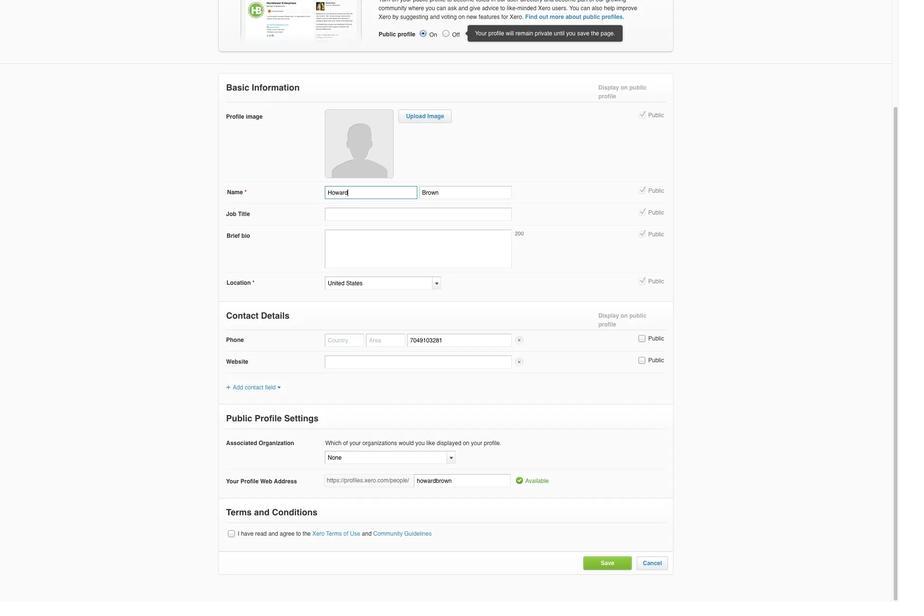 Task type: describe. For each thing, give the bounding box(es) containing it.
find out more about public profiles.
[[525, 14, 625, 20]]

Country text field
[[325, 334, 364, 347]]

community
[[373, 531, 403, 537]]

el image
[[277, 386, 281, 389]]

and right use on the bottom left
[[362, 531, 372, 537]]

brief bio
[[227, 232, 250, 239]]

website
[[226, 358, 248, 365]]

for
[[502, 14, 508, 20]]

ask
[[448, 5, 457, 12]]

1 vertical spatial of
[[343, 440, 348, 447]]

contact details
[[226, 310, 290, 321]]

Brief bio text field
[[325, 230, 512, 268]]

and right read
[[269, 531, 278, 537]]

like
[[427, 440, 435, 447]]

job
[[226, 211, 237, 217]]

turn on your public profile to become listed in our user directory and become part of our growing community where you can ask and give advice to like-minded xero users. you can also help improve xero by suggesting and voting on new features for xero.
[[379, 0, 638, 20]]

upload image button
[[406, 113, 444, 120]]

save button
[[601, 560, 615, 567]]

job title
[[226, 211, 250, 217]]

0 vertical spatial profile
[[226, 113, 244, 120]]

find out more about public profiles. link
[[525, 14, 625, 20]]

remain
[[516, 30, 533, 37]]

and right ask
[[459, 5, 468, 12]]

profile.
[[484, 440, 502, 447]]

upload
[[406, 113, 426, 120]]

agree
[[280, 531, 295, 537]]

brief
[[227, 232, 240, 239]]

information
[[252, 82, 300, 93]]

https://profiles.xero.com/people/
[[327, 477, 409, 484]]

associated organization
[[226, 440, 294, 447]]

add contact field button
[[226, 384, 281, 391]]

like-
[[507, 5, 518, 12]]

phone
[[226, 337, 244, 343]]

profile image
[[226, 113, 263, 120]]

7 public button from the top
[[638, 356, 647, 365]]

Number text field
[[407, 334, 512, 347]]

public profile settings
[[226, 413, 319, 424]]

4 public button from the top
[[638, 230, 647, 239]]

cancel
[[643, 560, 662, 567]]

directory
[[520, 0, 543, 3]]

organizations
[[363, 440, 397, 447]]

available
[[526, 478, 549, 485]]

settings
[[284, 413, 319, 424]]

display for information
[[599, 84, 619, 91]]

Off button
[[442, 29, 450, 38]]

of inside turn on your public profile to become listed in our user directory and become part of our growing community where you can ask and give advice to like-minded xero users. you can also help improve xero by suggesting and voting on new features for xero.
[[590, 0, 594, 3]]

suggesting
[[400, 14, 429, 20]]

web
[[260, 478, 272, 485]]

5 public button from the top
[[638, 277, 647, 286]]

until
[[554, 30, 565, 37]]

your profile web address
[[226, 478, 297, 485]]

Location text field
[[325, 277, 433, 290]]

2 vertical spatial you
[[416, 440, 425, 447]]

add contact field
[[233, 384, 276, 391]]

users.
[[552, 5, 568, 12]]

which
[[325, 440, 342, 447]]

Last text field
[[419, 186, 512, 199]]

200
[[515, 231, 524, 237]]

1 become from the left
[[454, 0, 475, 3]]

use
[[350, 531, 360, 537]]

profiles.
[[602, 14, 625, 20]]

field
[[265, 384, 276, 391]]

1 vertical spatial terms
[[326, 531, 342, 537]]

2 horizontal spatial your
[[471, 440, 483, 447]]

Name text field
[[325, 186, 418, 199]]

xero terms of use link
[[312, 531, 360, 537]]

contact
[[226, 310, 259, 321]]

1 vertical spatial the
[[303, 531, 311, 537]]

improve
[[617, 5, 638, 12]]

0 horizontal spatial terms
[[226, 507, 252, 517]]

0 vertical spatial the
[[591, 30, 599, 37]]

give
[[470, 5, 481, 12]]

On button
[[419, 29, 428, 38]]

which of your organizations would you like displayed on your profile.
[[325, 440, 502, 447]]

display for details
[[599, 312, 619, 319]]

you
[[570, 5, 579, 12]]

profile for your profile web address
[[241, 478, 259, 485]]

contact
[[245, 384, 264, 391]]

title
[[238, 211, 250, 217]]

find
[[525, 14, 538, 20]]

1 vertical spatial to
[[501, 5, 505, 12]]

i
[[238, 531, 239, 537]]



Task type: vqa. For each thing, say whether or not it's contained in the screenshot.
bottom svg icon
no



Task type: locate. For each thing, give the bounding box(es) containing it.
your for of
[[350, 440, 361, 447]]

profile
[[430, 0, 446, 3], [489, 30, 504, 37], [398, 31, 416, 38], [599, 93, 616, 100], [599, 321, 616, 328]]

0 horizontal spatial you
[[416, 440, 425, 447]]

your up where
[[400, 0, 412, 3]]

bio
[[242, 232, 250, 239]]

help
[[604, 5, 615, 12]]

where
[[408, 5, 424, 12]]

1 horizontal spatial your
[[400, 0, 412, 3]]

1 display from the top
[[599, 84, 619, 91]]

you inside turn on your public profile to become listed in our user directory and become part of our growing community where you can ask and give advice to like-minded xero users. you can also help improve xero by suggesting and voting on new features for xero.
[[426, 5, 435, 12]]

1 horizontal spatial the
[[591, 30, 599, 37]]

you left like
[[416, 440, 425, 447]]

voting
[[441, 14, 457, 20]]

2 vertical spatial xero
[[312, 531, 325, 537]]

to for turn on your public profile to become listed in our user directory and become part of our growing community where you can ask and give advice to like-minded xero users. you can also help improve xero by suggesting and voting on new features for xero.
[[447, 0, 452, 3]]

of up also
[[590, 0, 594, 3]]

become
[[454, 0, 475, 3], [556, 0, 576, 3]]

2 our from the left
[[596, 0, 604, 3]]

the right save
[[591, 30, 599, 37]]

0 horizontal spatial can
[[437, 5, 446, 12]]

off
[[452, 31, 460, 38]]

save
[[601, 560, 615, 567]]

add
[[233, 384, 243, 391]]

terms and conditions
[[226, 507, 318, 517]]

public
[[379, 31, 396, 38], [649, 112, 664, 119], [649, 187, 664, 194], [649, 209, 664, 216], [649, 231, 664, 238], [649, 278, 664, 285], [649, 335, 664, 342], [649, 357, 664, 364], [226, 413, 252, 424]]

your for your profile web address
[[226, 478, 239, 485]]

you right where
[[426, 5, 435, 12]]

0 vertical spatial display
[[599, 84, 619, 91]]

part
[[578, 0, 588, 3]]

1 vertical spatial you
[[566, 30, 576, 37]]

0 vertical spatial to
[[447, 0, 452, 3]]

1 horizontal spatial to
[[447, 0, 452, 3]]

display on public profile
[[599, 84, 647, 100], [599, 312, 647, 328]]

display
[[599, 84, 619, 91], [599, 312, 619, 319]]

to for i have read and agree to the xero terms of use and community guidelines
[[296, 531, 301, 537]]

1 vertical spatial xero
[[379, 14, 391, 20]]

1 our from the left
[[497, 0, 506, 3]]

2 vertical spatial to
[[296, 531, 301, 537]]

1 vertical spatial profile
[[255, 413, 282, 424]]

display on public profile for contact details
[[599, 312, 647, 328]]

6 public button from the top
[[638, 334, 647, 343]]

your for on
[[400, 0, 412, 3]]

1 horizontal spatial you
[[426, 5, 435, 12]]

to right agree
[[296, 531, 301, 537]]

1 horizontal spatial xero
[[379, 14, 391, 20]]

terms up i
[[226, 507, 252, 517]]

2 horizontal spatial to
[[501, 5, 505, 12]]

associated
[[226, 440, 257, 447]]

new
[[467, 14, 477, 20]]

display on public profile for basic information
[[599, 84, 647, 100]]

0 vertical spatial you
[[426, 5, 435, 12]]

on
[[392, 0, 399, 3], [459, 14, 465, 20], [621, 84, 628, 91], [621, 312, 628, 319], [463, 440, 470, 447]]

terms left use on the bottom left
[[326, 531, 342, 537]]

0 vertical spatial of
[[590, 0, 594, 3]]

profile left web
[[241, 478, 259, 485]]

None text field
[[325, 208, 512, 221]]

0 horizontal spatial the
[[303, 531, 311, 537]]

profile left the image
[[226, 113, 244, 120]]

your down features
[[475, 30, 487, 37]]

more
[[550, 14, 564, 20]]

2 vertical spatial of
[[344, 531, 349, 537]]

1 horizontal spatial become
[[556, 0, 576, 3]]

features
[[479, 14, 500, 20]]

xero left 'by'
[[379, 14, 391, 20]]

image
[[246, 113, 263, 120]]

community
[[379, 5, 407, 12]]

out
[[539, 14, 548, 20]]

profile
[[226, 113, 244, 120], [255, 413, 282, 424], [241, 478, 259, 485]]

2 can from the left
[[581, 5, 590, 12]]

location
[[227, 279, 251, 286]]

in
[[491, 0, 496, 3]]

0 horizontal spatial become
[[454, 0, 475, 3]]

the right agree
[[303, 531, 311, 537]]

our up also
[[596, 0, 604, 3]]

None button
[[227, 530, 236, 538]]

3 public button from the top
[[638, 208, 647, 217]]

minded
[[518, 5, 537, 12]]

0 vertical spatial display on public profile
[[599, 84, 647, 100]]

2 horizontal spatial xero
[[538, 5, 551, 12]]

become up give
[[454, 0, 475, 3]]

to up for
[[501, 5, 505, 12]]

user
[[507, 0, 519, 3]]

displayed
[[437, 440, 462, 447]]

1 vertical spatial your
[[226, 478, 239, 485]]

your profile will remain private until you save the page.
[[475, 30, 616, 37]]

and up read
[[254, 507, 270, 517]]

1 vertical spatial display
[[599, 312, 619, 319]]

xero right agree
[[312, 531, 325, 537]]

page.
[[601, 30, 616, 37]]

read
[[255, 531, 267, 537]]

your
[[475, 30, 487, 37], [226, 478, 239, 485]]

0 vertical spatial your
[[475, 30, 487, 37]]

will
[[506, 30, 514, 37]]

basic information
[[226, 82, 300, 93]]

to up ask
[[447, 0, 452, 3]]

advice
[[482, 5, 499, 12]]

your right which at the bottom of page
[[350, 440, 361, 447]]

xero.
[[510, 14, 524, 20]]

None text field
[[325, 356, 512, 369], [325, 451, 447, 464], [414, 474, 511, 487], [325, 356, 512, 369], [325, 451, 447, 464], [414, 474, 511, 487]]

0 horizontal spatial your
[[226, 478, 239, 485]]

can left ask
[[437, 5, 446, 12]]

profile for public profile settings
[[255, 413, 282, 424]]

our
[[497, 0, 506, 3], [596, 0, 604, 3]]

upload image
[[406, 113, 444, 120]]

0 vertical spatial terms
[[226, 507, 252, 517]]

your
[[400, 0, 412, 3], [350, 440, 361, 447], [471, 440, 483, 447]]

also
[[592, 5, 603, 12]]

0 horizontal spatial your
[[350, 440, 361, 447]]

your left web
[[226, 478, 239, 485]]

1 horizontal spatial our
[[596, 0, 604, 3]]

of
[[590, 0, 594, 3], [343, 440, 348, 447], [344, 531, 349, 537]]

your for your profile will remain private until you save the page.
[[475, 30, 487, 37]]

turn
[[379, 0, 391, 3]]

address
[[274, 478, 297, 485]]

of left use on the bottom left
[[344, 531, 349, 537]]

1 horizontal spatial your
[[475, 30, 487, 37]]

the
[[591, 30, 599, 37], [303, 531, 311, 537]]

1 can from the left
[[437, 5, 446, 12]]

become up users.
[[556, 0, 576, 3]]

public profile
[[379, 31, 416, 38]]

image
[[428, 113, 444, 120]]

your inside turn on your public profile to become listed in our user directory and become part of our growing community where you can ask and give advice to like-minded xero users. you can also help improve xero by suggesting and voting on new features for xero.
[[400, 0, 412, 3]]

1 horizontal spatial can
[[581, 5, 590, 12]]

0 horizontal spatial xero
[[312, 531, 325, 537]]

save
[[577, 30, 590, 37]]

about
[[566, 14, 582, 20]]

of right which at the bottom of page
[[343, 440, 348, 447]]

your left profile.
[[471, 440, 483, 447]]

can
[[437, 5, 446, 12], [581, 5, 590, 12]]

by
[[393, 14, 399, 20]]

1 vertical spatial display on public profile
[[599, 312, 647, 328]]

0 horizontal spatial our
[[497, 0, 506, 3]]

you
[[426, 5, 435, 12], [566, 30, 576, 37], [416, 440, 425, 447]]

Public button
[[638, 111, 647, 120], [638, 186, 647, 195], [638, 208, 647, 217], [638, 230, 647, 239], [638, 277, 647, 286], [638, 334, 647, 343], [638, 356, 647, 365]]

and up users.
[[544, 0, 554, 3]]

1 horizontal spatial terms
[[326, 531, 342, 537]]

name
[[227, 189, 243, 196]]

details
[[261, 310, 290, 321]]

1 public button from the top
[[638, 111, 647, 120]]

would
[[399, 440, 414, 447]]

xero up out
[[538, 5, 551, 12]]

xero
[[538, 5, 551, 12], [379, 14, 391, 20], [312, 531, 325, 537]]

you right 'until'
[[566, 30, 576, 37]]

conditions
[[272, 507, 318, 517]]

Area text field
[[366, 334, 405, 347]]

2 horizontal spatial you
[[566, 30, 576, 37]]

i have read and agree to the xero terms of use and community guidelines
[[238, 531, 432, 537]]

can down part
[[581, 5, 590, 12]]

profile inside turn on your public profile to become listed in our user directory and become part of our growing community where you can ask and give advice to like-minded xero users. you can also help improve xero by suggesting and voting on new features for xero.
[[430, 0, 446, 3]]

terms
[[226, 507, 252, 517], [326, 531, 342, 537]]

growing
[[606, 0, 626, 3]]

have
[[241, 531, 254, 537]]

2 vertical spatial profile
[[241, 478, 259, 485]]

cancel button
[[643, 560, 662, 567]]

basic
[[226, 82, 249, 93]]

1 display on public profile from the top
[[599, 84, 647, 100]]

organization
[[259, 440, 294, 447]]

our right in
[[497, 0, 506, 3]]

2 become from the left
[[556, 0, 576, 3]]

public inside turn on your public profile to become listed in our user directory and become part of our growing community where you can ask and give advice to like-minded xero users. you can also help improve xero by suggesting and voting on new features for xero.
[[413, 0, 428, 3]]

on
[[430, 31, 437, 38]]

0 vertical spatial xero
[[538, 5, 551, 12]]

and left the voting
[[430, 14, 440, 20]]

guidelines
[[404, 531, 432, 537]]

0 horizontal spatial to
[[296, 531, 301, 537]]

2 public button from the top
[[638, 186, 647, 195]]

2 display on public profile from the top
[[599, 312, 647, 328]]

private
[[535, 30, 553, 37]]

profile up associated organization
[[255, 413, 282, 424]]

2 display from the top
[[599, 312, 619, 319]]



